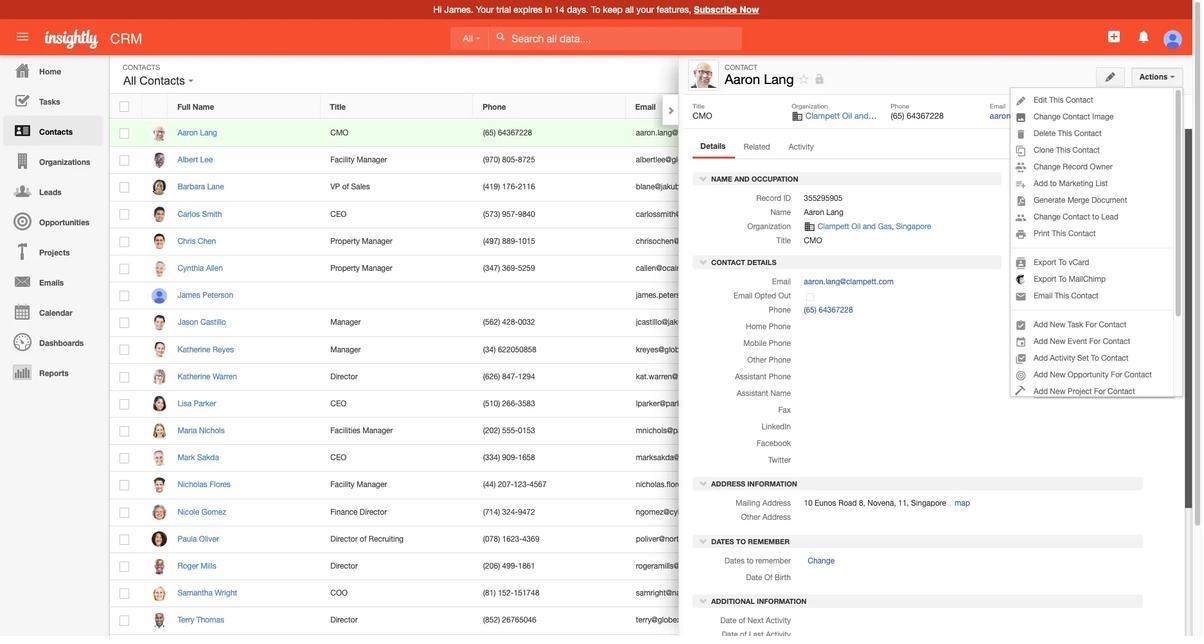 Task type: locate. For each thing, give the bounding box(es) containing it.
(65) inside cell
[[483, 129, 496, 138]]

contact down the 11
[[1125, 371, 1152, 380]]

11 follow image from the top
[[942, 562, 954, 574]]

1 vertical spatial cmo
[[330, 129, 349, 138]]

information for address information
[[748, 480, 798, 489]]

phone down "mobile phone"
[[769, 356, 791, 365]]

2 facility manager from the top
[[330, 481, 387, 490]]

director for director cell for (626) 847-1294
[[330, 373, 358, 382]]

peterson down allen
[[203, 291, 233, 300]]

this right opportunity owner icon
[[1055, 292, 1069, 301]]

0 vertical spatial smartmerge
[[1005, 116, 1056, 125]]

5 row from the top
[[110, 202, 996, 229]]

0 vertical spatial dates
[[712, 538, 734, 546]]

chrisochen@kinggroup.com
[[636, 237, 732, 246]]

rogeramills@warbucks.com cell
[[626, 554, 779, 581]]

row containing katherine reyes
[[110, 337, 996, 364]]

0 horizontal spatial home
[[39, 67, 61, 76]]

export up recent at the right top of the page
[[1016, 188, 1038, 197]]

1 ceo cell from the top
[[321, 202, 473, 229]]

1 vertical spatial other
[[741, 514, 761, 523]]

1 vertical spatial 13-
[[1054, 261, 1066, 270]]

projects link
[[3, 237, 103, 267]]

cynthia
[[178, 264, 204, 273]]

0 vertical spatial ceo
[[330, 210, 347, 219]]

gas, inside $300,000.00 usd whirligig g990 - clampett oil and gas, singapore - aaron lang
[[1052, 226, 1068, 235]]

reports link
[[3, 357, 103, 388]]

0 vertical spatial date
[[746, 574, 762, 583]]

1 smartmerge from the top
[[1005, 116, 1056, 125]]

1 horizontal spatial organization
[[792, 102, 828, 110]]

novena, inside 10 eunos road 8 novena,  11 singapore
[[1121, 358, 1149, 367]]

road left 8,
[[839, 499, 857, 508]]

tags
[[1030, 278, 1046, 287]]

address up mailing
[[712, 480, 746, 489]]

email inside email aaron.lang@clampett.com contact owner james peterson
[[990, 102, 1006, 110]]

(078) 1623-4369 cell
[[473, 527, 626, 554]]

this up tags
[[1052, 229, 1067, 238]]

sample_data for carlossmith@warbucks.com
[[792, 211, 828, 218]]

address for other address
[[763, 514, 791, 523]]

row containing cynthia allen
[[110, 256, 996, 283]]

peterson inside row
[[203, 291, 233, 300]]

your inside hi james. your trial expires in 14 days. to keep all your features, subscribe now
[[476, 4, 494, 15]]

of left next
[[739, 617, 746, 626]]

add left set at the bottom of page
[[1034, 354, 1048, 363]]

2 vertical spatial ceo
[[330, 454, 347, 463]]

1 vertical spatial map link
[[955, 499, 970, 508]]

1 horizontal spatial owner
[[1114, 102, 1133, 110]]

64367228 inside cell
[[498, 129, 532, 138]]

add for add new task for contact
[[1034, 321, 1048, 330]]

notes for export contacts and notes
[[1090, 188, 1110, 197]]

of inside director of recruiting 'cell'
[[360, 535, 367, 544]]

1 vertical spatial assistant
[[737, 389, 769, 398]]

recycle bin
[[1017, 101, 1065, 109]]

0 vertical spatial other
[[748, 356, 767, 365]]

property manager cell for (347) 369-5259
[[321, 256, 473, 283]]

0 horizontal spatial title
[[330, 102, 346, 112]]

nov- for 13-nov-23 import
[[1027, 222, 1044, 231]]

1 director cell from the top
[[321, 364, 473, 391]]

nov- up export to mailchimp
[[1066, 261, 1083, 270]]

sample_data for marksakda@ocair.com
[[792, 455, 828, 462]]

import left the opportunity icon
[[1016, 170, 1038, 179]]

152-
[[498, 589, 514, 598]]

katherine down jason
[[178, 345, 211, 354]]

(497) 889-1015
[[483, 237, 535, 246]]

row containing terry thomas
[[110, 608, 996, 635]]

6 add from the top
[[1034, 388, 1048, 397]]

2 facility from the top
[[330, 481, 355, 490]]

(852) 26765046
[[483, 617, 537, 626]]

director cell for (626) 847-1294
[[321, 364, 473, 391]]

3 ceo from the top
[[330, 454, 347, 463]]

kreyes@globex.com cell
[[626, 337, 779, 364]]

contacts up organizations link on the top
[[39, 127, 73, 137]]

edit this contact
[[1034, 96, 1094, 105]]

1 vertical spatial james peterson link
[[178, 291, 240, 300]]

2 horizontal spatial of
[[739, 617, 746, 626]]

10 for 10 eunos road 8 novena,  11 singapore
[[1059, 358, 1068, 367]]

property for chen
[[330, 237, 360, 246]]

(65) for '(65) 64367228' cell
[[483, 129, 496, 138]]

1 chevron down image from the top
[[699, 174, 708, 183]]

0 vertical spatial katherine
[[178, 345, 211, 354]]

chevron down image
[[699, 258, 708, 267], [699, 597, 708, 606]]

11 row from the top
[[110, 364, 996, 391]]

1 horizontal spatial eunos
[[1070, 358, 1091, 367]]

cmo cell
[[321, 120, 473, 147]]

date
[[746, 574, 762, 583], [721, 617, 737, 626]]

list up document
[[1096, 179, 1108, 188]]

record
[[1063, 163, 1088, 172], [757, 194, 782, 203]]

white image
[[496, 32, 505, 41]]

2 horizontal spatial (65) 64367228
[[1059, 341, 1108, 350]]

notes
[[1090, 170, 1110, 179], [1090, 188, 1110, 197]]

23 up tags
[[1044, 222, 1053, 231]]

and
[[1074, 170, 1088, 179], [1074, 188, 1088, 197]]

1 katherine from the top
[[178, 345, 211, 354]]

s
[[1007, 259, 1012, 267]]

2 follow image from the top
[[942, 155, 954, 167]]

road inside 10 eunos road 8 novena,  11 singapore
[[1094, 358, 1112, 367]]

1 facility manager cell from the top
[[321, 147, 473, 174]]

5 add from the top
[[1034, 371, 1048, 380]]

james.
[[445, 4, 474, 15]]

cmo
[[693, 111, 713, 121], [330, 129, 349, 138], [804, 237, 822, 246]]

2 chevron down image from the top
[[699, 597, 708, 606]]

print
[[1034, 229, 1050, 238]]

phone up other phone
[[769, 339, 791, 348]]

0 vertical spatial address
[[712, 480, 746, 489]]

add down add activity set to contact at the bottom
[[1034, 371, 1048, 380]]

email this contact link
[[1011, 288, 1174, 305]]

1 horizontal spatial of
[[360, 535, 367, 544]]

import
[[1005, 151, 1033, 159], [1016, 170, 1038, 179], [1055, 222, 1077, 231]]

0 horizontal spatial eunos
[[815, 499, 837, 508]]

opportunity down change record owner link
[[1076, 177, 1117, 186]]

change record owner
[[1034, 163, 1113, 172]]

this right edit
[[1050, 96, 1064, 105]]

row containing paula oliver
[[110, 527, 996, 554]]

add down import contacts and notes link
[[1034, 179, 1048, 188]]

other phone
[[748, 356, 791, 365]]

16 row from the top
[[110, 500, 996, 527]]

1 horizontal spatial list
[[1096, 179, 1108, 188]]

remember down other address
[[748, 538, 790, 546]]

import down whirligig
[[1055, 222, 1077, 231]]

18 row from the top
[[110, 554, 996, 581]]

1 vertical spatial eunos
[[815, 499, 837, 508]]

ceo
[[330, 210, 347, 219], [330, 400, 347, 409], [330, 454, 347, 463]]

email for aaron.lang@clampett.com
[[990, 102, 1006, 110]]

1 property manager cell from the top
[[321, 229, 473, 256]]

date left of
[[746, 574, 762, 583]]

1 vertical spatial chevron down image
[[699, 480, 708, 489]]

email left recycle
[[990, 102, 1006, 110]]

dates
[[712, 538, 734, 546], [725, 557, 745, 566]]

2 add from the top
[[1034, 321, 1048, 330]]

8 follow image from the top
[[942, 426, 954, 438]]

1 vertical spatial (65) 64367228
[[804, 306, 853, 315]]

0 vertical spatial details
[[701, 141, 726, 151]]

title inside row
[[330, 102, 346, 112]]

0 vertical spatial aaron.lang@clampett.com
[[990, 111, 1087, 121]]

jcastillo@jakubowski.com cell
[[626, 310, 779, 337]]

Search this list... text field
[[790, 64, 935, 84]]

1 vertical spatial opportunity
[[1068, 371, 1109, 380]]

information for additional information
[[757, 598, 807, 606]]

(510) 266-3583 cell
[[473, 391, 626, 418]]

1 vertical spatial date
[[721, 617, 737, 626]]

add left project
[[1034, 388, 1048, 397]]

contacts up add to marketing list
[[1040, 170, 1072, 179]]

cmo down the 355295905
[[804, 237, 822, 246]]

phone inside row
[[483, 102, 506, 112]]

2 horizontal spatial aaron lang
[[804, 208, 844, 217]]

ceo down vp
[[330, 210, 347, 219]]

9 row from the top
[[110, 310, 996, 337]]

for for event
[[1090, 337, 1101, 346]]

property manager cell
[[321, 229, 473, 256], [321, 256, 473, 283]]

14 row from the top
[[110, 446, 996, 473]]

hi james. your trial expires in 14 days. to keep all your features, subscribe now
[[434, 4, 759, 15]]

manager for (44)
[[357, 481, 387, 490]]

contacts for smartmerge contacts
[[1049, 135, 1080, 144]]

actual close date image
[[1041, 261, 1052, 270]]

0 vertical spatial chevron down image
[[699, 258, 708, 267]]

0 horizontal spatial road
[[839, 499, 857, 508]]

aaron.lang@clampett.com inside cell
[[636, 129, 726, 138]]

facility manager cell
[[321, 147, 473, 174], [321, 473, 473, 500]]

add to marketing list
[[1034, 179, 1108, 188]]

map
[[1094, 371, 1112, 380], [955, 499, 970, 508]]

smartmerge up /
[[1005, 135, 1047, 144]]

all down crm
[[123, 75, 136, 87]]

13-nov-23 import link
[[1005, 222, 1077, 231]]

nov- for 13-nov-23
[[1066, 261, 1083, 270]]

details down title cmo on the top right of page
[[701, 141, 726, 151]]

manager cell
[[321, 310, 473, 337], [321, 337, 473, 364]]

contact up change contact image
[[1066, 96, 1094, 105]]

gas, inside "clampett oil and gas, singapore"
[[1128, 314, 1147, 325]]

oliver
[[199, 535, 219, 544]]

row containing maria nichols
[[110, 418, 996, 446]]

all
[[463, 33, 473, 44], [123, 75, 136, 87]]

follow image for kreyes@globex.com
[[942, 345, 954, 357]]

0 vertical spatial all
[[463, 33, 473, 44]]

to
[[591, 4, 601, 15], [1059, 258, 1067, 267], [1059, 275, 1067, 284], [1091, 354, 1099, 363]]

1 manager cell from the top
[[321, 310, 473, 337]]

lparker@parkerandco.com cell
[[626, 391, 779, 418]]

2 smartmerge from the top
[[1005, 135, 1047, 144]]

all inside button
[[123, 75, 136, 87]]

won
[[1055, 177, 1073, 186]]

dates to remember down other address
[[710, 538, 790, 546]]

1 facility manager from the top
[[330, 156, 387, 165]]

8 row from the top
[[110, 283, 996, 310]]

nov-
[[1027, 222, 1044, 231], [1066, 261, 1083, 270]]

1 horizontal spatial date
[[746, 574, 762, 583]]

new for project
[[1050, 388, 1066, 397]]

23 for 13-nov-23 import
[[1044, 222, 1053, 231]]

no tags link
[[1017, 278, 1046, 287]]

2116
[[518, 183, 535, 192]]

ceo down the facilities
[[330, 454, 347, 463]]

1 vertical spatial your
[[1005, 204, 1025, 212]]

add new task for contact
[[1034, 321, 1127, 330]]

activity down tag list
[[789, 143, 814, 152]]

record id
[[757, 194, 791, 203]]

row
[[110, 94, 996, 119], [110, 120, 996, 147], [110, 147, 996, 174], [110, 174, 996, 202], [110, 202, 996, 229], [110, 229, 996, 256], [110, 256, 996, 283], [110, 283, 996, 310], [110, 310, 996, 337], [110, 337, 996, 364], [110, 364, 996, 391], [110, 391, 996, 418], [110, 418, 996, 446], [110, 446, 996, 473], [110, 473, 996, 500], [110, 500, 996, 527], [110, 527, 996, 554], [110, 554, 996, 581], [110, 581, 996, 608], [110, 608, 996, 635], [110, 635, 996, 637]]

phone (65) 64367228
[[891, 102, 944, 121]]

(65) 64367228 link
[[804, 306, 853, 315], [1059, 341, 1108, 350]]

10 inside 10 eunos road 8 novena,  11 singapore
[[1059, 358, 1068, 367]]

address
[[712, 480, 746, 489], [763, 499, 791, 508], [763, 514, 791, 523]]

aaron lang down full name
[[178, 129, 217, 138]]

contacts up full
[[139, 75, 185, 87]]

follow image for terry@globex.com
[[942, 616, 954, 628]]

10 row from the top
[[110, 337, 996, 364]]

this for email
[[1055, 292, 1069, 301]]

notes down won opportunity
[[1090, 188, 1110, 197]]

4 row from the top
[[110, 174, 996, 202]]

other for other phone
[[748, 356, 767, 365]]

image
[[1093, 112, 1114, 121]]

change for change contact to lead
[[1034, 213, 1061, 222]]

callen@ocair.com cell
[[626, 256, 779, 283]]

kreyes@globex.com
[[636, 345, 705, 354]]

import left /
[[1005, 151, 1033, 159]]

follow image for nicholas.flores@clampett.com
[[942, 480, 954, 493]]

1 vertical spatial novena,
[[868, 499, 896, 508]]

james peterson for opportunity owner icon
[[1052, 287, 1110, 296]]

1 horizontal spatial -
[[1107, 226, 1110, 235]]

manager cell for (34) 622050858
[[321, 337, 473, 364]]

2 facility manager cell from the top
[[321, 473, 473, 500]]

owner up image at the top right
[[1114, 102, 1133, 110]]

director cell down the recruiting
[[321, 554, 473, 581]]

director cell for (852) 26765046
[[321, 608, 473, 635]]

sample_data for samright@nakatomi.com
[[792, 590, 828, 598]]

10 for 10 eunos road 8, novena, 11, singapore
[[804, 499, 813, 508]]

(65) 64367228 cell
[[473, 120, 626, 147]]

1 horizontal spatial aaron.lang@clampett.com
[[804, 278, 894, 287]]

2 ceo from the top
[[330, 400, 347, 409]]

of inside vp of sales cell
[[342, 183, 349, 192]]

notifications image
[[1136, 29, 1152, 44]]

1 facility from the top
[[330, 156, 355, 165]]

facility for flores
[[330, 481, 355, 490]]

1 horizontal spatial 23
[[1083, 261, 1091, 270]]

aaron lang inside row
[[178, 129, 217, 138]]

organization down record permissions icon
[[792, 102, 828, 110]]

days.
[[567, 4, 589, 15]]

terry@globex.com cell
[[626, 608, 779, 635]]

0 vertical spatial of
[[342, 183, 349, 192]]

1 vertical spatial organization
[[748, 223, 791, 232]]

blane@jakubowski.com cell
[[626, 174, 779, 202]]

activity right next
[[766, 617, 791, 626]]

15 row from the top
[[110, 473, 996, 500]]

row group containing aaron lang
[[110, 120, 996, 637]]

cmo inside cell
[[330, 129, 349, 138]]

katherine up lisa parker
[[178, 373, 211, 382]]

follow image for carlossmith@warbucks.com
[[942, 209, 954, 222]]

column header
[[142, 94, 168, 119]]

additional
[[712, 598, 755, 606]]

0 vertical spatial activity
[[789, 143, 814, 152]]

0 horizontal spatial owner
[[1090, 163, 1113, 172]]

katherine for katherine warren
[[178, 373, 211, 382]]

1 property manager from the top
[[330, 237, 392, 246]]

12 follow image from the top
[[942, 616, 954, 628]]

1 chevron down image from the top
[[699, 258, 708, 267]]

12 row from the top
[[110, 391, 996, 418]]

0 horizontal spatial -
[[1100, 213, 1103, 222]]

13- up contact tags
[[1016, 222, 1027, 231]]

(44) 207-123-4567 cell
[[473, 473, 626, 500]]

date down 'additional'
[[721, 617, 737, 626]]

smartmerge down recycle
[[1005, 116, 1056, 125]]

email left opted
[[734, 292, 753, 301]]

0032
[[518, 318, 535, 327]]

owner
[[1114, 102, 1133, 110], [1090, 163, 1113, 172]]

151748
[[514, 589, 540, 598]]

aaron lang up "tag"
[[725, 71, 794, 87]]

row containing jason castillo
[[110, 310, 996, 337]]

address for mailing address
[[763, 499, 791, 508]]

1 vertical spatial clampett oil and gas, singapore
[[818, 223, 932, 232]]

terry thomas link
[[178, 617, 231, 626]]

3 follow image from the top
[[942, 209, 954, 222]]

2 vertical spatial ceo cell
[[321, 446, 473, 473]]

2 property from the top
[[330, 264, 360, 273]]

peterson down export to vcard link
[[1079, 274, 1110, 283]]

james inside row
[[178, 291, 200, 300]]

your left "trial"
[[476, 4, 494, 15]]

and for export contacts and notes
[[1074, 188, 1088, 197]]

clampett inside $300,000.00 usd whirligig g990 - clampett oil and gas, singapore - aaron lang
[[1105, 213, 1136, 222]]

2 notes from the top
[[1090, 188, 1110, 197]]

phone up the (970)
[[483, 102, 506, 112]]

1 vertical spatial aaron lang
[[178, 129, 217, 138]]

1 horizontal spatial map link
[[1094, 371, 1112, 380]]

0 vertical spatial novena,
[[1121, 358, 1149, 367]]

1 ceo from the top
[[330, 210, 347, 219]]

opportunity inside add new opportunity for contact link
[[1068, 371, 1109, 380]]

email down tags
[[1034, 292, 1053, 301]]

None checkbox
[[120, 101, 129, 112], [120, 128, 129, 139], [120, 156, 129, 166], [120, 264, 129, 274], [120, 400, 129, 410], [120, 508, 129, 518], [120, 535, 129, 545], [120, 562, 129, 573], [120, 589, 129, 600], [120, 617, 129, 627], [120, 101, 129, 112], [120, 128, 129, 139], [120, 156, 129, 166], [120, 264, 129, 274], [120, 400, 129, 410], [120, 508, 129, 518], [120, 535, 129, 545], [120, 562, 129, 573], [120, 589, 129, 600], [120, 617, 129, 627]]

albert lee
[[178, 156, 213, 165]]

19 row from the top
[[110, 581, 996, 608]]

name right full
[[193, 102, 214, 112]]

contacts inside all contacts button
[[139, 75, 185, 87]]

0 vertical spatial property manager
[[330, 237, 392, 246]]

facility for lee
[[330, 156, 355, 165]]

name inside row
[[193, 102, 214, 112]]

follow image for kat.warren@clampett.com
[[942, 372, 954, 384]]

james peterson down mailchimp
[[1052, 287, 1110, 296]]

carlossmith@warbucks.com
[[636, 210, 733, 219]]

add new opportunity for contact link
[[1011, 367, 1174, 384]]

10 follow image from the top
[[942, 535, 954, 547]]

0 horizontal spatial list
[[803, 102, 817, 112]]

1 vertical spatial nov-
[[1066, 261, 1083, 270]]

property manager for (497)
[[330, 237, 392, 246]]

now
[[740, 4, 759, 15]]

2 ceo cell from the top
[[321, 391, 473, 418]]

new contact link
[[1084, 64, 1147, 84]]

facility manager cell for (970)
[[321, 147, 473, 174]]

sample_data for poliver@northumbria.edu
[[792, 536, 828, 544]]

1 horizontal spatial james peterson link
[[1089, 111, 1150, 121]]

20 row from the top
[[110, 608, 996, 635]]

1 vertical spatial address
[[763, 499, 791, 508]]

2 row from the top
[[110, 120, 996, 147]]

home for home phone
[[746, 322, 767, 331]]

2 vertical spatial director cell
[[321, 608, 473, 635]]

add down opportunity owner icon
[[1034, 321, 1048, 330]]

6 row from the top
[[110, 229, 996, 256]]

1 horizontal spatial novena,
[[1121, 358, 1149, 367]]

5 follow image from the top
[[942, 318, 954, 330]]

novena, right 8
[[1121, 358, 1149, 367]]

all down james.
[[463, 33, 473, 44]]

in
[[545, 4, 552, 15]]

facility manager for (44)
[[330, 481, 387, 490]]

2 director cell from the top
[[321, 554, 473, 581]]

castillo
[[201, 318, 226, 327]]

title
[[330, 102, 346, 112], [693, 102, 705, 110], [777, 237, 791, 246]]

1 vertical spatial list
[[1096, 179, 1108, 188]]

0 vertical spatial and
[[1074, 170, 1088, 179]]

usd
[[1131, 196, 1161, 213]]

0 vertical spatial (65) 64367228
[[483, 129, 532, 138]]

director cell up facilities manager cell
[[321, 364, 473, 391]]

2 property manager from the top
[[330, 264, 392, 273]]

0 vertical spatial owner
[[1114, 102, 1133, 110]]

0 horizontal spatial aaron.lang@clampett.com link
[[804, 278, 894, 287]]

map for top map link
[[1094, 371, 1112, 380]]

1 vertical spatial 10
[[804, 499, 813, 508]]

this for delete
[[1058, 129, 1073, 138]]

details up email opted out
[[748, 258, 777, 267]]

export inside 'link'
[[1034, 275, 1057, 284]]

1 vertical spatial map
[[955, 499, 970, 508]]

10 eunos road 8 novena,  11 singapore
[[1059, 358, 1160, 380]]

jason castillo
[[178, 318, 226, 327]]

1 property from the top
[[330, 237, 360, 246]]

novena, for 11
[[1121, 358, 1149, 367]]

director cell for (206) 499-1861
[[321, 554, 473, 581]]

7 row from the top
[[110, 256, 996, 283]]

follow image
[[798, 73, 810, 85], [942, 182, 954, 194], [942, 236, 954, 249], [942, 264, 954, 276], [942, 399, 954, 411], [942, 480, 954, 493], [942, 508, 954, 520], [942, 589, 954, 601]]

1 horizontal spatial nov-
[[1066, 261, 1083, 270]]

smartmerge for smartmerge contacts
[[1005, 135, 1047, 144]]

(65) 64367228 for '(65) 64367228' cell
[[483, 129, 532, 138]]

mobile phone
[[744, 339, 791, 348]]

to inside hi james. your trial expires in 14 days. to keep all your features, subscribe now
[[591, 4, 601, 15]]

this for edit
[[1050, 96, 1064, 105]]

ceo cell for (573) 957-9840
[[321, 202, 473, 229]]

clampett oil and gas, singapore for bottom the clampett oil and gas, singapore link
[[1039, 314, 1147, 338]]

1 vertical spatial smartmerge
[[1005, 135, 1047, 144]]

follow image
[[942, 128, 954, 140], [942, 155, 954, 167], [942, 209, 954, 222], [942, 291, 954, 303], [942, 318, 954, 330], [942, 345, 954, 357], [942, 372, 954, 384], [942, 426, 954, 438], [942, 453, 954, 466], [942, 535, 954, 547], [942, 562, 954, 574], [942, 616, 954, 628]]

contacts down 'won' at the right top
[[1041, 188, 1072, 197]]

row containing lisa parker
[[110, 391, 996, 418]]

add left event
[[1034, 337, 1048, 346]]

ceo for smith
[[330, 210, 347, 219]]

0 vertical spatial clampett oil and gas, singapore
[[806, 111, 929, 121]]

(206) 499-1861 cell
[[473, 554, 626, 581]]

17 row from the top
[[110, 527, 996, 554]]

7 follow image from the top
[[942, 372, 954, 384]]

director of recruiting
[[330, 535, 404, 544]]

follow image for marksakda@ocair.com
[[942, 453, 954, 466]]

0 vertical spatial remember
[[748, 538, 790, 546]]

(65) 64367228 inside cell
[[483, 129, 532, 138]]

gas, for bottom the clampett oil and gas, singapore link
[[1128, 314, 1147, 325]]

contacts for export contacts and notes
[[1041, 188, 1072, 197]]

1 horizontal spatial (65) 64367228
[[804, 306, 853, 315]]

owner inside email aaron.lang@clampett.com contact owner james peterson
[[1114, 102, 1133, 110]]

sample_data for callen@ocair.com
[[792, 265, 828, 272]]

director cell
[[321, 364, 473, 391], [321, 554, 473, 581], [321, 608, 473, 635]]

0 vertical spatial information
[[748, 480, 798, 489]]

0 horizontal spatial map link
[[955, 499, 970, 508]]

2 vertical spatial clampett oil and gas, singapore
[[1039, 314, 1147, 338]]

follow image for mnichols@parkerandco.com
[[942, 426, 954, 438]]

for down add new task for contact link
[[1090, 337, 1101, 346]]

3 add from the top
[[1034, 337, 1048, 346]]

0 horizontal spatial 10
[[804, 499, 813, 508]]

1 vertical spatial ceo
[[330, 400, 347, 409]]

1 vertical spatial 23
[[1083, 261, 1091, 270]]

opportunity owner image
[[1041, 287, 1052, 296]]

record permissions image
[[814, 71, 826, 87]]

None checkbox
[[120, 183, 129, 193], [120, 210, 129, 220], [120, 237, 129, 247], [120, 291, 129, 301], [120, 318, 129, 329], [120, 345, 129, 356], [120, 372, 129, 383], [120, 427, 129, 437], [120, 454, 129, 464], [120, 481, 129, 491], [120, 183, 129, 193], [120, 210, 129, 220], [120, 237, 129, 247], [120, 291, 129, 301], [120, 318, 129, 329], [120, 345, 129, 356], [120, 372, 129, 383], [120, 427, 129, 437], [120, 454, 129, 464], [120, 481, 129, 491]]

road for 8
[[1094, 358, 1112, 367]]

chevron down image up terry@globex.com cell
[[699, 597, 708, 606]]

and
[[855, 111, 869, 121], [735, 175, 750, 183], [1150, 213, 1163, 222], [863, 223, 876, 232], [1109, 314, 1125, 325]]

facility up "finance"
[[330, 481, 355, 490]]

phone inside phone (65) 64367228
[[891, 102, 910, 110]]

new for event
[[1050, 337, 1066, 346]]

0 horizontal spatial aaron.lang@clampett.com
[[636, 129, 726, 138]]

2 manager cell from the top
[[321, 337, 473, 364]]

2 property manager cell from the top
[[321, 256, 473, 283]]

(419) 176-2116 cell
[[473, 174, 626, 202]]

contact down imports
[[1063, 213, 1091, 222]]

9 follow image from the top
[[942, 453, 954, 466]]

chevron right image
[[666, 106, 675, 115]]

(202) 555-0153
[[483, 427, 535, 436]]

follow image for jcastillo@jakubowski.com
[[942, 318, 954, 330]]

map link right 11,
[[955, 499, 970, 508]]

0 horizontal spatial 23
[[1044, 222, 1053, 231]]

merge
[[1068, 196, 1090, 205]]

0 vertical spatial road
[[1094, 358, 1112, 367]]

(65)
[[891, 111, 905, 121], [483, 129, 496, 138], [804, 306, 817, 315], [1059, 341, 1072, 350]]

contact up image at the top right
[[1089, 102, 1112, 110]]

mark
[[178, 454, 195, 463]]

and up marketing
[[1074, 170, 1088, 179]]

oil for bottom the clampett oil and gas, singapore link
[[1095, 314, 1107, 325]]

2 chevron down image from the top
[[699, 480, 708, 489]]

(714) 324-9472 cell
[[473, 500, 626, 527]]

(65) for topmost (65) 64367228 link
[[804, 306, 817, 315]]

mnichols@parkerandco.com cell
[[626, 418, 779, 446]]

4 follow image from the top
[[942, 291, 954, 303]]

(852) 26765046 cell
[[473, 608, 626, 635]]

recent
[[1027, 204, 1056, 212]]

1 notes from the top
[[1090, 170, 1110, 179]]

set
[[1078, 354, 1089, 363]]

contacts link
[[3, 116, 103, 146]]

chevron down image
[[699, 174, 708, 183], [699, 480, 708, 489], [699, 537, 708, 546]]

847-
[[502, 373, 518, 382]]

cmo up vp
[[330, 129, 349, 138]]

1 vertical spatial home
[[746, 322, 767, 331]]

carlos smith link
[[178, 210, 229, 219]]

new left task
[[1050, 321, 1066, 330]]

row containing james peterson
[[110, 283, 996, 310]]

james peterson up jason castillo link
[[178, 291, 233, 300]]

8725
[[518, 156, 535, 165]]

2 katherine from the top
[[178, 373, 211, 382]]

add for add new event for contact
[[1034, 337, 1048, 346]]

to down 13-nov-23
[[1059, 275, 1067, 284]]

1 vertical spatial aaron.lang@clampett.com
[[636, 129, 726, 138]]

follow image for ngomez@cyberdyne.com
[[942, 508, 954, 520]]

navigation
[[0, 55, 103, 388]]

13 row from the top
[[110, 418, 996, 446]]

clone this contact link
[[1011, 142, 1174, 159]]

this down delete this contact
[[1056, 146, 1071, 155]]

change for change
[[808, 557, 835, 566]]

dates to remember up of
[[725, 557, 791, 566]]

notes down clone this contact link
[[1090, 170, 1110, 179]]

add new event for contact
[[1034, 337, 1131, 346]]

3 row from the top
[[110, 147, 996, 174]]

1 follow image from the top
[[942, 128, 954, 140]]

ceo cell
[[321, 202, 473, 229], [321, 391, 473, 418], [321, 446, 473, 473]]

director for director cell corresponding to (852) 26765046
[[330, 617, 358, 626]]

phone down out
[[769, 306, 791, 315]]

oil for middle the clampett oil and gas, singapore link
[[852, 223, 861, 232]]

of left the recruiting
[[360, 535, 367, 544]]

director inside 'cell'
[[330, 535, 358, 544]]

email left chevron right 'icon'
[[635, 102, 656, 112]]

row containing full name
[[110, 94, 996, 119]]

oil inside "clampett oil and gas, singapore"
[[1095, 314, 1107, 325]]

facilities manager cell
[[321, 418, 473, 446]]

1 add from the top
[[1034, 179, 1048, 188]]

3 ceo cell from the top
[[321, 446, 473, 473]]

5259
[[518, 264, 535, 273]]

1 row from the top
[[110, 94, 996, 119]]

4 add from the top
[[1034, 354, 1048, 363]]

1 vertical spatial aaron.lang@clampett.com link
[[804, 278, 894, 287]]

aaron.lang@clampett.com
[[990, 111, 1087, 121], [636, 129, 726, 138], [804, 278, 894, 287]]

cell
[[110, 120, 142, 147], [964, 202, 996, 229], [964, 229, 996, 256], [321, 283, 473, 310], [473, 283, 626, 310], [779, 283, 932, 310], [964, 283, 996, 310], [964, 310, 996, 337], [964, 337, 996, 364], [964, 364, 996, 391], [964, 391, 996, 418], [964, 418, 996, 446], [964, 446, 996, 473], [964, 554, 996, 581], [964, 608, 996, 635], [110, 635, 142, 637], [142, 635, 168, 637], [168, 635, 321, 637], [321, 635, 473, 637], [473, 635, 626, 637], [626, 635, 779, 637], [779, 635, 932, 637], [932, 635, 964, 637], [964, 635, 996, 637]]

1 vertical spatial information
[[757, 598, 807, 606]]

2 vertical spatial activity
[[766, 617, 791, 626]]

assistant name
[[737, 389, 791, 398]]

this up clone this contact
[[1058, 129, 1073, 138]]

(347) 369-5259
[[483, 264, 535, 273]]

export for export contacts and notes
[[1016, 188, 1038, 197]]

row group
[[110, 120, 996, 637]]

0 vertical spatial 23
[[1044, 222, 1053, 231]]

1 vertical spatial record
[[757, 194, 782, 203]]

katherine for katherine reyes
[[178, 345, 211, 354]]

909-
[[502, 454, 518, 463]]

name down albertlee@globex.com cell on the right of page
[[712, 175, 733, 183]]

chrisochen@kinggroup.com cell
[[626, 229, 779, 256]]

of for director
[[360, 535, 367, 544]]

map down add activity set to contact link
[[1094, 371, 1112, 380]]

1 horizontal spatial details
[[748, 258, 777, 267]]

terry
[[178, 617, 194, 626]]

6 follow image from the top
[[942, 345, 954, 357]]

dashboards
[[39, 339, 84, 348]]

add
[[1034, 179, 1048, 188], [1034, 321, 1048, 330], [1034, 337, 1048, 346], [1034, 354, 1048, 363], [1034, 371, 1048, 380], [1034, 388, 1048, 397]]

23 up mailchimp
[[1083, 261, 1091, 270]]

james down export to mailchimp
[[1054, 287, 1077, 296]]

road
[[1094, 358, 1112, 367], [839, 499, 857, 508]]

novena, for 11,
[[868, 499, 896, 508]]

thomas
[[196, 617, 224, 626]]

ceo for sakda
[[330, 454, 347, 463]]

facilities
[[330, 427, 360, 436]]

owner up add to marketing list link
[[1090, 163, 1113, 172]]

eunos inside 10 eunos road 8 novena,  11 singapore
[[1070, 358, 1091, 367]]

contacts up clone this contact
[[1049, 135, 1080, 144]]

10 right mailing address
[[804, 499, 813, 508]]

smartmerge for smartmerge contacts
[[1005, 116, 1056, 125]]

samantha
[[178, 589, 213, 598]]

assistant phone
[[735, 373, 791, 382]]

road for 8,
[[839, 499, 857, 508]]

0 vertical spatial eunos
[[1070, 358, 1091, 367]]

row containing katherine warren
[[110, 364, 996, 391]]

1 vertical spatial facility manager cell
[[321, 473, 473, 500]]

organization for the clampett oil and gas, singapore link to the top
[[792, 102, 828, 110]]

355295905
[[804, 194, 843, 203]]

3 chevron down image from the top
[[699, 537, 708, 546]]

ceo cell down sales
[[321, 202, 473, 229]]

3 director cell from the top
[[321, 608, 473, 635]]

0 horizontal spatial novena,
[[868, 499, 896, 508]]

carlos
[[178, 210, 200, 219]]

follow image for samright@nakatomi.com
[[942, 589, 954, 601]]

clampett inside "clampett oil and gas, singapore"
[[1053, 314, 1093, 325]]

0 vertical spatial opportunity
[[1076, 177, 1117, 186]]



Task type: describe. For each thing, give the bounding box(es) containing it.
(334) 909-1658 cell
[[473, 446, 626, 473]]

contact down g990
[[1069, 229, 1096, 238]]

176-
[[502, 183, 518, 192]]

sample_data for chrisochen@kinggroup.com
[[792, 238, 828, 245]]

324-
[[502, 508, 518, 517]]

contact down "print"
[[1005, 239, 1039, 247]]

0 vertical spatial (65) 64367228 link
[[804, 306, 853, 315]]

follow image for rogeramills@warbucks.com
[[942, 562, 954, 574]]

contacts for all contacts
[[139, 75, 185, 87]]

(34) 622050858 cell
[[473, 337, 626, 364]]

all for all
[[463, 33, 473, 44]]

0 vertical spatial aaron lang
[[725, 71, 794, 87]]

aaron right the contact image
[[725, 71, 760, 87]]

(65) for the bottom (65) 64367228 link
[[1059, 341, 1072, 350]]

chevron down image for dates to remember
[[699, 537, 708, 546]]

generate merge document button
[[1011, 192, 1174, 209]]

contact inside email aaron.lang@clampett.com contact owner james peterson
[[1089, 102, 1112, 110]]

organizations link
[[3, 146, 103, 176]]

0 vertical spatial clampett oil and gas, singapore link
[[806, 111, 929, 121]]

export right /
[[1039, 151, 1068, 159]]

add for add new project for contact
[[1034, 388, 1048, 397]]

email for this
[[1034, 292, 1053, 301]]

gas, for the clampett oil and gas, singapore link to the top
[[871, 111, 889, 121]]

email up out
[[772, 278, 791, 287]]

207-
[[498, 481, 514, 490]]

clampett for middle the clampett oil and gas, singapore link
[[818, 223, 850, 232]]

samright@nakatomi.com
[[636, 589, 721, 598]]

contact down chrisochen@kinggroup.com cell
[[712, 258, 746, 267]]

new up edit this contact link
[[1092, 69, 1108, 78]]

no tags
[[1017, 278, 1046, 287]]

parker
[[194, 400, 216, 409]]

email this contact
[[1034, 292, 1099, 301]]

9840
[[518, 210, 535, 219]]

won opportunity
[[1053, 177, 1117, 186]]

finance
[[330, 508, 358, 517]]

calendar link
[[3, 297, 103, 327]]

maria nichols link
[[178, 427, 231, 436]]

samright@nakatomi.com cell
[[626, 581, 779, 608]]

tasks
[[39, 97, 60, 107]]

contacts inside contacts link
[[39, 127, 73, 137]]

poliver@northumbria.edu cell
[[626, 527, 779, 554]]

singapore inside $300,000.00 usd whirligig g990 - clampett oil and gas, singapore - aaron lang
[[1070, 226, 1105, 235]]

home for home
[[39, 67, 61, 76]]

change contact image link
[[1011, 109, 1174, 125]]

1 vertical spatial activity
[[1050, 354, 1076, 363]]

4369
[[522, 535, 540, 544]]

manager for (202)
[[363, 427, 393, 436]]

follow image for chrisochen@kinggroup.com
[[942, 236, 954, 249]]

add to marketing list link
[[1011, 175, 1174, 192]]

phone down other phone
[[769, 373, 791, 382]]

row containing barbara lane
[[110, 174, 996, 202]]

oil for the clampett oil and gas, singapore link to the top
[[842, 111, 852, 121]]

clone this contact
[[1034, 146, 1100, 155]]

(714) 324-9472
[[483, 508, 535, 517]]

chevron down image for record id
[[699, 174, 708, 183]]

aaron inside $300,000.00 usd whirligig g990 - clampett oil and gas, singapore - aaron lang
[[1112, 226, 1132, 235]]

to down other address
[[736, 538, 746, 546]]

1015
[[518, 237, 535, 246]]

1 vertical spatial details
[[748, 258, 777, 267]]

1 vertical spatial owner
[[1090, 163, 1113, 172]]

0 vertical spatial map link
[[1094, 371, 1112, 380]]

0 horizontal spatial james peterson link
[[178, 291, 240, 300]]

row containing carlos smith
[[110, 202, 996, 229]]

(573) 957-9840 cell
[[473, 202, 626, 229]]

to inside 'link'
[[1059, 275, 1067, 284]]

add new event for contact link
[[1011, 334, 1174, 350]]

aaron down the 355295905
[[804, 208, 825, 217]]

eunos for 10 eunos road 8, novena, 11, singapore
[[815, 499, 837, 508]]

change record owner link
[[1011, 159, 1174, 175]]

sample_data for albertlee@globex.com
[[792, 156, 828, 164]]

navigation containing home
[[0, 55, 103, 388]]

to right set at the bottom of page
[[1091, 354, 1099, 363]]

ngomez@cyberdyne.com cell
[[626, 500, 779, 527]]

to left 'vcard'
[[1059, 258, 1067, 267]]

responsible user image
[[1041, 274, 1052, 283]]

james.peterson1902@gmail.com
[[636, 291, 748, 300]]

64367228 inside phone (65) 64367228
[[907, 111, 944, 121]]

805-
[[502, 156, 518, 165]]

for for opportunity
[[1111, 371, 1123, 380]]

wright
[[215, 589, 237, 598]]

0 vertical spatial list
[[803, 102, 817, 112]]

(497) 889-1015 cell
[[473, 229, 626, 256]]

marksakda@ocair.com cell
[[626, 446, 779, 473]]

katherine reyes link
[[178, 345, 240, 354]]

sample_data for terry@globex.com
[[792, 617, 828, 625]]

2 vertical spatial aaron lang
[[804, 208, 844, 217]]

director for director cell corresponding to (206) 499-1861
[[330, 562, 358, 571]]

date for date of next activity
[[721, 617, 737, 626]]

assistant for assistant name
[[737, 389, 769, 398]]

of for date
[[739, 617, 746, 626]]

sample_data for mnichols@parkerandco.com
[[792, 427, 828, 435]]

calendar
[[39, 309, 73, 318]]

sample_data for jcastillo@jakubowski.com
[[792, 319, 828, 327]]

marketing
[[1059, 179, 1094, 188]]

1 vertical spatial dates
[[725, 557, 745, 566]]

row containing nicole gomez
[[110, 500, 996, 527]]

1 vertical spatial clampett oil and gas, singapore link
[[818, 223, 932, 232]]

map for the bottom map link
[[955, 499, 970, 508]]

nicholas.flores@clampett.com cell
[[626, 473, 779, 500]]

clampett for the clampett oil and gas, singapore link to the top
[[806, 111, 840, 121]]

clampett for bottom the clampett oil and gas, singapore link
[[1053, 314, 1093, 325]]

0 vertical spatial dates to remember
[[710, 538, 790, 546]]

nicholas.flores@clampett.com
[[636, 481, 739, 490]]

aaron.lang@clampett.com for aaron.lang@clampett.com cell
[[636, 129, 726, 138]]

contact down mailchimp
[[1072, 292, 1099, 301]]

property for allen
[[330, 264, 360, 273]]

lead
[[1102, 213, 1119, 222]]

eunos for 10 eunos road 8 novena,  11 singapore
[[1070, 358, 1091, 367]]

chevron down image for additional information
[[699, 597, 708, 606]]

jason
[[178, 318, 198, 327]]

mailing
[[736, 499, 761, 508]]

add for add to marketing list
[[1034, 179, 1048, 188]]

albert lee link
[[178, 156, 219, 165]]

contact up add new event for contact link
[[1099, 321, 1127, 330]]

for for task
[[1086, 321, 1097, 330]]

aaron down full
[[178, 129, 198, 138]]

lang up lee
[[200, 129, 217, 138]]

add new project for contact
[[1034, 388, 1136, 397]]

1 horizontal spatial aaron.lang@clampett.com link
[[990, 111, 1087, 121]]

(206)
[[483, 562, 500, 571]]

1623-
[[502, 535, 522, 544]]

nicole gomez
[[178, 508, 226, 517]]

contact up add new opportunity for contact
[[1102, 354, 1129, 363]]

import / export
[[1005, 151, 1068, 159]]

lee
[[200, 156, 213, 165]]

smartmerge contacts link
[[1005, 135, 1080, 144]]

add new project for contact link
[[1011, 384, 1174, 400]]

james peterson inside row
[[178, 291, 233, 300]]

(970) 805-8725 cell
[[473, 147, 626, 174]]

carlos smith
[[178, 210, 222, 219]]

(65) 64367228 for topmost (65) 64367228 link
[[804, 306, 853, 315]]

name down id on the right
[[771, 208, 791, 217]]

lang up "tag"
[[764, 71, 794, 87]]

2 vertical spatial clampett oil and gas, singapore link
[[1039, 314, 1147, 338]]

555-
[[502, 427, 518, 436]]

ceo for parker
[[330, 400, 347, 409]]

0 vertical spatial record
[[1063, 163, 1088, 172]]

mobile
[[744, 339, 767, 348]]

10 eunos road 8, novena, 11, singapore
[[804, 499, 947, 508]]

gomez
[[201, 508, 226, 517]]

row containing nicholas flores
[[110, 473, 996, 500]]

email opted out
[[734, 292, 791, 301]]

notes for import contacts and notes
[[1090, 170, 1110, 179]]

contact down change contact image link
[[1075, 129, 1102, 138]]

sample_data for blane@jakubowski.com
[[792, 183, 828, 191]]

clampett oil and gas, singapore for the clampett oil and gas, singapore link to the top
[[806, 111, 929, 121]]

(419) 176-2116
[[483, 183, 535, 192]]

james.peterson1902@gmail.com cell
[[626, 283, 779, 310]]

(65) 64367228 for the bottom (65) 64367228 link
[[1059, 341, 1108, 350]]

1 horizontal spatial your
[[1005, 204, 1025, 212]]

contact down 10 eunos road 8 novena,  11 singapore on the bottom right of page
[[1108, 388, 1136, 397]]

additional information
[[710, 598, 807, 606]]

delete this contact link
[[1011, 125, 1174, 142]]

manager for (347)
[[362, 264, 392, 273]]

katherine warren link
[[178, 373, 244, 382]]

23 for 13-nov-23
[[1083, 261, 1091, 270]]

row containing mark sakda
[[110, 446, 996, 473]]

sample_data for nicholas.flores@clampett.com
[[792, 482, 828, 489]]

sample_data link
[[1017, 257, 1059, 271]]

kat.warren@clampett.com cell
[[626, 364, 779, 391]]

date for date of birth
[[746, 574, 762, 583]]

contact up delete this contact
[[1063, 112, 1091, 121]]

1 vertical spatial remember
[[756, 557, 791, 566]]

row containing aaron lang
[[110, 120, 996, 147]]

lparker@parkerandco.com
[[636, 400, 727, 409]]

twitter
[[768, 456, 791, 465]]

cynthia allen link
[[178, 264, 229, 273]]

contact left the actions
[[1110, 69, 1139, 78]]

director of recruiting cell
[[321, 527, 473, 554]]

new for opportunity
[[1050, 371, 1066, 380]]

change for change contact image
[[1034, 112, 1061, 121]]

manager cell for (562) 428-0032
[[321, 310, 473, 337]]

aaron.lang@clampett.com cell
[[626, 120, 779, 147]]

chevron down image for contact details
[[699, 258, 708, 267]]

director up director of recruiting
[[360, 508, 387, 517]]

and inside $300,000.00 usd whirligig g990 - clampett oil and gas, singapore - aaron lang
[[1150, 213, 1163, 222]]

organization for middle the clampett oil and gas, singapore link
[[748, 223, 791, 232]]

row containing chris chen
[[110, 229, 996, 256]]

task
[[1068, 321, 1084, 330]]

mailchimp
[[1069, 275, 1106, 284]]

property manager for (347)
[[330, 264, 392, 273]]

follow image for albertlee@globex.com
[[942, 155, 954, 167]]

aaron lang link
[[178, 129, 224, 138]]

0 vertical spatial -
[[1100, 213, 1103, 222]]

row containing samantha wright
[[110, 581, 996, 608]]

peterson down mailchimp
[[1079, 287, 1110, 296]]

sample_data for kreyes@globex.com
[[792, 346, 828, 354]]

opportunity image
[[1039, 177, 1050, 188]]

contact right the contact image
[[725, 64, 758, 71]]

export for export to vcard
[[1034, 258, 1057, 267]]

coo
[[330, 589, 348, 598]]

lang inside $300,000.00 usd whirligig g990 - clampett oil and gas, singapore - aaron lang
[[1135, 226, 1152, 235]]

contact up 8
[[1103, 337, 1131, 346]]

terry thomas
[[178, 617, 224, 626]]

nichols
[[199, 427, 225, 436]]

james down 13-nov-23
[[1054, 274, 1077, 283]]

paula oliver link
[[178, 535, 225, 544]]

$300,000.00
[[1048, 196, 1127, 213]]

follow image for james.peterson1902@gmail.com
[[942, 291, 954, 303]]

project
[[1068, 388, 1092, 397]]

2 vertical spatial import
[[1055, 222, 1077, 231]]

sample_data for kat.warren@clampett.com
[[792, 373, 828, 381]]

show sidebar image
[[1054, 69, 1063, 78]]

(81) 152-151748
[[483, 589, 540, 598]]

details inside details link
[[701, 141, 726, 151]]

peterson inside email aaron.lang@clampett.com contact owner james peterson
[[1116, 111, 1150, 121]]

(202) 555-0153 cell
[[473, 418, 626, 446]]

albertlee@globex.com cell
[[626, 147, 779, 174]]

(34) 622050858
[[483, 345, 537, 354]]

lang down the 355295905
[[827, 208, 844, 217]]

row containing roger mills
[[110, 554, 996, 581]]

1 vertical spatial (65) 64367228 link
[[1059, 341, 1108, 350]]

of for vp
[[342, 183, 349, 192]]

oil inside $300,000.00 usd whirligig g990 - clampett oil and gas, singapore - aaron lang
[[1138, 213, 1148, 222]]

export to mailchimp link
[[1011, 271, 1174, 288]]

(81)
[[483, 589, 496, 598]]

aaron.lang@clampett.com for left the aaron.lang@clampett.com link
[[804, 278, 894, 287]]

contact up change record owner link
[[1073, 146, 1100, 155]]

james peterson for the responsible user icon
[[1052, 274, 1110, 283]]

follow image for callen@ocair.com
[[942, 264, 954, 276]]

coo cell
[[321, 581, 473, 608]]

email for opted
[[734, 292, 753, 301]]

barbara
[[178, 183, 205, 192]]

21 row from the top
[[110, 635, 996, 637]]

(202)
[[483, 427, 500, 436]]

property manager cell for (497) 889-1015
[[321, 229, 473, 256]]

export for export to mailchimp
[[1034, 275, 1057, 284]]

contacts up all contacts
[[123, 64, 160, 71]]

nicholas flores
[[178, 481, 231, 490]]

(81) 152-151748 cell
[[473, 581, 626, 608]]

generate merge document
[[1034, 196, 1128, 205]]

to left lead
[[1093, 213, 1100, 222]]

Search all data.... text field
[[489, 27, 743, 50]]

finance director cell
[[321, 500, 473, 527]]

facility manager for (970)
[[330, 156, 387, 165]]

to up date of birth
[[747, 557, 754, 566]]

sample_data for ngomez@cyberdyne.com
[[792, 509, 828, 516]]

1 vertical spatial dates to remember
[[725, 557, 791, 566]]

full name
[[177, 102, 214, 112]]

cynthia allen
[[178, 264, 223, 273]]

0 vertical spatial cmo
[[693, 111, 713, 121]]

title cmo
[[693, 102, 713, 121]]

499-
[[502, 562, 518, 571]]

to right the opportunity icon
[[1050, 179, 1057, 188]]

2 horizontal spatial cmo
[[804, 237, 822, 246]]

(347) 369-5259 cell
[[473, 256, 626, 283]]

sample_data for aaron.lang@clampett.com
[[792, 129, 828, 137]]

carlossmith@warbucks.com cell
[[626, 202, 779, 229]]

428-
[[502, 318, 518, 327]]

singapore inside 10 eunos road 8 novena,  11 singapore
[[1059, 371, 1094, 380]]

callen@ocair.com
[[636, 264, 696, 273]]

features,
[[657, 4, 692, 15]]

reyes
[[213, 345, 234, 354]]

1 vertical spatial -
[[1107, 226, 1110, 235]]

follow image for poliver@northumbria.edu
[[942, 535, 954, 547]]

sample_data for rogeramills@warbucks.com
[[792, 563, 828, 571]]

albert
[[178, 156, 198, 165]]

bin
[[1053, 101, 1065, 109]]

vp of sales cell
[[321, 174, 473, 202]]

(65) inside phone (65) 64367228
[[891, 111, 905, 121]]

and for import contacts and notes
[[1074, 170, 1088, 179]]

14
[[555, 4, 565, 15]]

row containing albert lee
[[110, 147, 996, 174]]

rogeramills@warbucks.com
[[636, 562, 731, 571]]

print this contact
[[1034, 229, 1096, 238]]

this for clone
[[1056, 146, 1071, 155]]

lisa parker link
[[178, 400, 223, 409]]

name up fax
[[771, 389, 791, 398]]

(626) 847-1294 cell
[[473, 364, 626, 391]]

phone up "mobile phone"
[[769, 322, 791, 331]]

follow image for aaron.lang@clampett.com
[[942, 128, 954, 140]]

contact image
[[691, 62, 717, 88]]

aaron.lang@clampett.com inside email aaron.lang@clampett.com contact owner james peterson
[[990, 111, 1087, 121]]

contacts for import contacts and notes
[[1040, 170, 1072, 179]]

(562) 428-0032 cell
[[473, 310, 626, 337]]

samantha wright
[[178, 589, 237, 598]]

title inside title cmo
[[693, 102, 705, 110]]

james inside email aaron.lang@clampett.com contact owner james peterson
[[1089, 111, 1114, 121]]

contact details
[[710, 258, 777, 267]]

2 horizontal spatial title
[[777, 237, 791, 246]]



Task type: vqa. For each thing, say whether or not it's contained in the screenshot.


